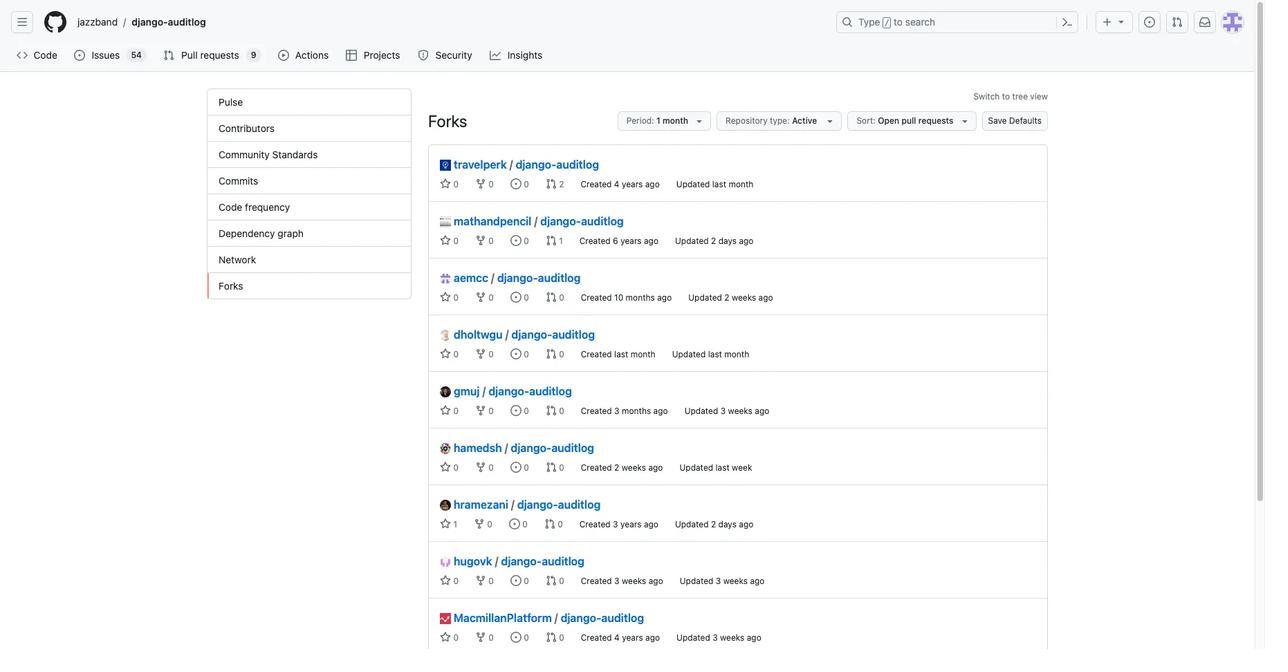 Task type: locate. For each thing, give the bounding box(es) containing it.
years down created 3 weeks ago on the bottom
[[622, 633, 643, 643]]

1 vertical spatial git pull request image
[[546, 235, 557, 246]]

1 link down 2 link
[[546, 235, 563, 246]]

years up created 6 years ago on the top of the page
[[622, 179, 643, 190]]

created right 2 link
[[581, 179, 612, 190]]

updated 2 days ago for hramezani
[[675, 519, 754, 530]]

@hramezani image
[[440, 500, 451, 511]]

1 left '6'
[[557, 236, 563, 246]]

2 star image from the top
[[440, 292, 451, 303]]

git pull request image left pull
[[163, 50, 174, 61]]

@mathandpencil image
[[440, 217, 451, 228]]

forks down network
[[219, 280, 243, 292]]

10
[[614, 293, 623, 303]]

months for aemcc
[[626, 293, 655, 303]]

django- right dholtwgu
[[512, 329, 552, 341]]

django- right 'hugovk'
[[501, 555, 542, 568]]

frequency
[[245, 201, 290, 213]]

5 star image from the top
[[440, 575, 451, 587]]

django- right hramezani
[[517, 499, 558, 511]]

1 vertical spatial 1
[[557, 236, 563, 246]]

created for hamedsh
[[581, 463, 612, 473]]

days for hramezani
[[718, 519, 737, 530]]

updated last month down triangle down image
[[676, 179, 754, 190]]

code down commits
[[219, 201, 242, 213]]

9
[[251, 50, 256, 60]]

2 horizontal spatial triangle down image
[[1116, 16, 1127, 27]]

0 vertical spatial updated last month
[[676, 179, 754, 190]]

created left 10
[[581, 293, 612, 303]]

4 down created 3 weeks ago on the bottom
[[614, 633, 620, 643]]

updated for aemcc
[[688, 293, 722, 303]]

0 vertical spatial days
[[718, 236, 737, 246]]

issue opened image for aemcc
[[510, 292, 521, 303]]

month down 'created 10 months ago'
[[631, 349, 656, 360]]

4 star image from the top
[[440, 462, 451, 473]]

django- up 2 link
[[516, 158, 556, 171]]

1 vertical spatial updated last month
[[672, 349, 749, 360]]

django- down created 3 weeks ago on the bottom
[[561, 612, 601, 625]]

period: 1 month
[[627, 116, 688, 126]]

commits link
[[208, 168, 411, 194]]

list
[[72, 11, 828, 33]]

/ right gmuj
[[482, 385, 486, 398]]

insights
[[508, 49, 543, 61]]

dholtwgu link
[[440, 326, 503, 343]]

0 vertical spatial to
[[894, 16, 903, 28]]

/ for dholtwgu
[[505, 329, 509, 341]]

triangle down image for repository type: active
[[825, 116, 836, 127]]

mathandpencil
[[454, 215, 532, 228]]

years
[[622, 179, 643, 190], [621, 236, 642, 246], [620, 519, 642, 530], [622, 633, 643, 643]]

repo forked image down hamedsh
[[475, 462, 486, 473]]

weeks
[[732, 293, 756, 303], [728, 406, 753, 416], [622, 463, 646, 473], [622, 576, 646, 587], [723, 576, 748, 587], [720, 633, 745, 643]]

switch to tree view
[[974, 91, 1048, 102]]

1 horizontal spatial code
[[219, 201, 242, 213]]

years for mathandpencil
[[621, 236, 642, 246]]

repo forked image down aemcc
[[475, 292, 486, 303]]

/ right hramezani
[[511, 499, 515, 511]]

updated for macmillanplatform
[[677, 633, 710, 643]]

repo forked image down the travelperk
[[475, 178, 486, 190]]

code right code image
[[34, 49, 57, 61]]

repository
[[726, 116, 768, 126]]

1 vertical spatial 4
[[614, 633, 620, 643]]

weeks for hugovk
[[723, 576, 748, 587]]

code
[[34, 49, 57, 61], [219, 201, 242, 213]]

0 horizontal spatial 1
[[451, 519, 457, 530]]

updated last month for travelperk
[[676, 179, 754, 190]]

django- for aemcc
[[497, 272, 538, 284]]

repo forked image
[[475, 292, 486, 303], [475, 349, 486, 360], [475, 462, 486, 473], [475, 575, 486, 587]]

security
[[435, 49, 472, 61]]

2 repo forked image from the top
[[475, 349, 486, 360]]

star image down @gmuj image
[[440, 405, 451, 416]]

to left tree
[[1002, 91, 1010, 102]]

years right '6'
[[621, 236, 642, 246]]

1 vertical spatial months
[[622, 406, 651, 416]]

repo forked image for hamedsh
[[475, 462, 486, 473]]

/ for gmuj
[[482, 385, 486, 398]]

created 10 months ago
[[581, 293, 672, 303]]

/ for hramezani
[[511, 499, 515, 511]]

star image down @hugovk icon
[[440, 575, 451, 587]]

0 vertical spatial updated 3 weeks ago
[[685, 406, 769, 416]]

triangle down image
[[1116, 16, 1127, 27], [825, 116, 836, 127], [959, 116, 970, 127]]

/ django-auditlog for hamedsh
[[505, 442, 594, 454]]

repo forked image down 'hugovk'
[[475, 575, 486, 587]]

0 horizontal spatial requests
[[200, 49, 239, 61]]

1 star image from the top
[[440, 178, 451, 190]]

triangle down image left save
[[959, 116, 970, 127]]

0 horizontal spatial git pull request image
[[163, 50, 174, 61]]

4
[[614, 179, 619, 190], [614, 633, 620, 643]]

django-auditlog link for aemcc
[[497, 272, 581, 284]]

days
[[718, 236, 737, 246], [718, 519, 737, 530]]

1 vertical spatial to
[[1002, 91, 1010, 102]]

period:
[[627, 116, 654, 126]]

days down updated last week
[[718, 519, 737, 530]]

star image down @hamedsh image
[[440, 462, 451, 473]]

/ right hamedsh
[[505, 442, 508, 454]]

community
[[219, 149, 270, 160]]

triangle down image right active
[[825, 116, 836, 127]]

jazzband / django-auditlog
[[77, 16, 206, 28]]

repo forked image
[[475, 178, 486, 190], [475, 235, 486, 246], [475, 405, 486, 416], [474, 519, 485, 530], [475, 632, 486, 643]]

homepage image
[[44, 11, 66, 33]]

/ right jazzband
[[123, 16, 126, 28]]

1 vertical spatial forks
[[219, 280, 243, 292]]

auditlog for hamedsh
[[552, 442, 594, 454]]

updated for hamedsh
[[680, 463, 713, 473]]

1 vertical spatial updated 2 days ago
[[675, 519, 754, 530]]

star image down @mathandpencil "image"
[[440, 235, 451, 246]]

month down updated 2 weeks ago
[[724, 349, 749, 360]]

pulse
[[219, 96, 243, 108]]

repo forked image down hramezani
[[474, 519, 485, 530]]

issue opened image for travelperk
[[510, 178, 521, 190]]

1 vertical spatial code
[[219, 201, 242, 213]]

2 link
[[546, 178, 564, 190]]

django- right aemcc
[[497, 272, 538, 284]]

/ for macmillanplatform
[[555, 612, 558, 625]]

/ django-auditlog for mathandpencil
[[534, 215, 624, 228]]

forks
[[428, 111, 467, 131], [219, 280, 243, 292]]

django- for dholtwgu
[[512, 329, 552, 341]]

star image
[[440, 178, 451, 190], [440, 292, 451, 303], [440, 405, 451, 416], [440, 462, 451, 473], [440, 575, 451, 587]]

triangle down image right plus image at the right top of page
[[1116, 16, 1127, 27]]

updated for hramezani
[[675, 519, 709, 530]]

git pull request image for hramezani
[[544, 519, 555, 530]]

django-auditlog link for hramezani
[[517, 499, 601, 511]]

projects link
[[341, 45, 407, 66]]

2
[[557, 179, 564, 190], [711, 236, 716, 246], [724, 293, 729, 303], [614, 463, 619, 473], [711, 519, 716, 530]]

0 vertical spatial updated 2 days ago
[[675, 236, 754, 246]]

repo forked image down macmillanplatform link
[[475, 632, 486, 643]]

forks up @travelperk icon
[[428, 111, 467, 131]]

1 right period: on the top
[[656, 116, 660, 126]]

updated 3 weeks ago
[[685, 406, 769, 416], [680, 576, 765, 587], [677, 633, 761, 643]]

created for macmillanplatform
[[581, 633, 612, 643]]

/ django-auditlog for aemcc
[[491, 272, 581, 284]]

updated last month
[[676, 179, 754, 190], [672, 349, 749, 360]]

star image down '@aemcc' icon
[[440, 292, 451, 303]]

1 vertical spatial updated 3 weeks ago
[[680, 576, 765, 587]]

/ right macmillanplatform
[[555, 612, 558, 625]]

django- for hramezani
[[517, 499, 558, 511]]

created 4 years ago down created 3 weeks ago on the bottom
[[581, 633, 660, 643]]

months
[[626, 293, 655, 303], [622, 406, 651, 416]]

0 vertical spatial 1 link
[[546, 235, 563, 246]]

0 horizontal spatial 1 link
[[440, 519, 457, 530]]

last
[[712, 179, 726, 190], [614, 349, 628, 360], [708, 349, 722, 360], [716, 463, 730, 473]]

repo forked image for hramezani
[[474, 519, 485, 530]]

0 link
[[440, 178, 459, 190], [475, 178, 494, 190], [510, 178, 529, 190], [440, 235, 459, 246], [475, 235, 494, 246], [510, 235, 529, 246], [440, 292, 459, 303], [475, 292, 494, 303], [510, 292, 529, 303], [546, 292, 564, 303], [440, 349, 459, 360], [475, 349, 494, 360], [510, 349, 529, 360], [546, 349, 564, 360], [440, 405, 459, 416], [475, 405, 494, 416], [510, 405, 529, 416], [546, 405, 564, 416], [440, 462, 459, 473], [475, 462, 494, 473], [510, 462, 529, 473], [546, 462, 564, 473], [474, 519, 492, 530], [509, 519, 528, 530], [544, 519, 563, 530], [440, 575, 459, 587], [475, 575, 494, 587], [510, 575, 529, 587], [546, 575, 564, 587], [440, 632, 459, 643], [475, 632, 494, 643], [510, 632, 529, 643], [546, 632, 564, 643]]

1 horizontal spatial to
[[1002, 91, 1010, 102]]

code frequency
[[219, 201, 290, 213]]

repo forked image for dholtwgu
[[475, 349, 486, 360]]

django- right gmuj
[[489, 385, 529, 398]]

1 horizontal spatial triangle down image
[[959, 116, 970, 127]]

issue opened image for dholtwgu
[[510, 349, 521, 360]]

3
[[614, 406, 620, 416], [721, 406, 726, 416], [613, 519, 618, 530], [614, 576, 620, 587], [716, 576, 721, 587], [713, 633, 718, 643]]

years up created 3 weeks ago on the bottom
[[620, 519, 642, 530]]

1 link down @hramezani icon
[[440, 519, 457, 530]]

star image for macmillanplatform
[[440, 632, 451, 643]]

3 star image from the top
[[440, 405, 451, 416]]

updated 2 days ago up updated 2 weeks ago
[[675, 236, 754, 246]]

weeks for aemcc
[[732, 293, 756, 303]]

1 for 1 link to the right
[[557, 236, 563, 246]]

1 vertical spatial days
[[718, 519, 737, 530]]

updated 2 days ago for mathandpencil
[[675, 236, 754, 246]]

days for mathandpencil
[[718, 236, 737, 246]]

0 vertical spatial months
[[626, 293, 655, 303]]

2 for hramezani
[[711, 519, 716, 530]]

django-
[[132, 16, 168, 28], [516, 158, 556, 171], [540, 215, 581, 228], [497, 272, 538, 284], [512, 329, 552, 341], [489, 385, 529, 398], [511, 442, 552, 454], [517, 499, 558, 511], [501, 555, 542, 568], [561, 612, 601, 625]]

months up the created 2 weeks ago
[[622, 406, 651, 416]]

shield image
[[418, 50, 429, 61]]

/ right 'hugovk'
[[495, 555, 498, 568]]

0 horizontal spatial forks
[[219, 280, 243, 292]]

2 created 4 years ago from the top
[[581, 633, 660, 643]]

requests
[[200, 49, 239, 61], [918, 116, 954, 126]]

git pull request image for macmillanplatform
[[546, 632, 557, 643]]

0 horizontal spatial to
[[894, 16, 903, 28]]

star image down @travelperk icon
[[440, 178, 451, 190]]

1 star image from the top
[[440, 235, 451, 246]]

repo forked image down mathandpencil link
[[475, 235, 486, 246]]

play image
[[278, 50, 289, 61]]

1 horizontal spatial 1
[[557, 236, 563, 246]]

@travelperk image
[[440, 160, 451, 171]]

star image for hugovk
[[440, 575, 451, 587]]

updated 3 weeks ago for macmillanplatform
[[677, 633, 761, 643]]

/ right mathandpencil
[[534, 215, 538, 228]]

auditlog for travelperk
[[556, 158, 599, 171]]

created up created 3 months ago
[[581, 349, 612, 360]]

star image
[[440, 235, 451, 246], [440, 349, 451, 360], [440, 519, 451, 530], [440, 632, 451, 643]]

0 vertical spatial forks
[[428, 111, 467, 131]]

star image down @hramezani icon
[[440, 519, 451, 530]]

star image for travelperk
[[440, 178, 451, 190]]

1 vertical spatial created 4 years ago
[[581, 633, 660, 643]]

/ django-auditlog
[[510, 158, 599, 171], [534, 215, 624, 228], [491, 272, 581, 284], [505, 329, 595, 341], [482, 385, 572, 398], [505, 442, 594, 454], [511, 499, 601, 511], [495, 555, 584, 568], [555, 612, 644, 625]]

issue opened image
[[74, 50, 85, 61], [510, 405, 521, 416], [510, 462, 521, 473], [510, 575, 521, 587], [510, 632, 521, 643]]

git pull request image
[[1172, 17, 1183, 28], [546, 178, 557, 190], [546, 292, 557, 303], [546, 349, 557, 360], [546, 405, 557, 416], [546, 462, 557, 473], [544, 519, 555, 530], [546, 575, 557, 587], [546, 632, 557, 643]]

switch
[[974, 91, 1000, 102]]

1 horizontal spatial forks
[[428, 111, 467, 131]]

star image down @dholtwgu icon
[[440, 349, 451, 360]]

1
[[656, 116, 660, 126], [557, 236, 563, 246], [451, 519, 457, 530]]

/ right the travelperk
[[510, 158, 513, 171]]

4 star image from the top
[[440, 632, 451, 643]]

created last month
[[581, 349, 656, 360]]

months right 10
[[626, 293, 655, 303]]

0 vertical spatial code
[[34, 49, 57, 61]]

weeks for gmuj
[[728, 406, 753, 416]]

created 4 years ago for macmillanplatform
[[581, 633, 660, 643]]

django-auditlog link for travelperk
[[516, 158, 599, 171]]

updated
[[676, 179, 710, 190], [675, 236, 709, 246], [688, 293, 722, 303], [672, 349, 706, 360], [685, 406, 718, 416], [680, 463, 713, 473], [675, 519, 709, 530], [680, 576, 713, 587], [677, 633, 710, 643]]

type:
[[770, 116, 790, 126]]

git pull request image
[[163, 50, 174, 61], [546, 235, 557, 246]]

issues
[[92, 49, 120, 61]]

/ right type on the top of page
[[884, 18, 889, 28]]

created down the created 2 weeks ago
[[579, 519, 611, 530]]

0
[[451, 179, 459, 190], [486, 179, 494, 190], [521, 179, 529, 190], [451, 236, 459, 246], [486, 236, 494, 246], [521, 236, 529, 246], [451, 293, 459, 303], [486, 293, 494, 303], [521, 293, 529, 303], [557, 293, 564, 303], [451, 349, 459, 360], [486, 349, 494, 360], [521, 349, 529, 360], [557, 349, 564, 360], [451, 406, 459, 416], [486, 406, 494, 416], [521, 406, 529, 416], [557, 406, 564, 416], [451, 463, 459, 473], [486, 463, 494, 473], [521, 463, 529, 473], [557, 463, 564, 473], [485, 519, 492, 530], [520, 519, 528, 530], [555, 519, 563, 530], [451, 576, 459, 587], [486, 576, 494, 587], [521, 576, 529, 587], [557, 576, 564, 587], [451, 633, 459, 643], [486, 633, 494, 643], [521, 633, 529, 643], [557, 633, 564, 643]]

4 up '6'
[[614, 179, 619, 190]]

created for dholtwgu
[[581, 349, 612, 360]]

/ django-auditlog for travelperk
[[510, 158, 599, 171]]

days up updated 2 weeks ago
[[718, 236, 737, 246]]

1 horizontal spatial requests
[[918, 116, 954, 126]]

4 repo forked image from the top
[[475, 575, 486, 587]]

/ django-auditlog for gmuj
[[482, 385, 572, 398]]

/ right dholtwgu
[[505, 329, 509, 341]]

issue opened image
[[1144, 17, 1155, 28], [510, 178, 521, 190], [510, 235, 521, 246], [510, 292, 521, 303], [510, 349, 521, 360], [509, 519, 520, 530]]

2 days from the top
[[718, 519, 737, 530]]

3 repo forked image from the top
[[475, 462, 486, 473]]

created for gmuj
[[581, 406, 612, 416]]

created down created 3 weeks ago on the bottom
[[581, 633, 612, 643]]

month
[[663, 116, 688, 126], [729, 179, 754, 190], [631, 349, 656, 360], [724, 349, 749, 360]]

updated last month down updated 2 weeks ago
[[672, 349, 749, 360]]

1 days from the top
[[718, 236, 737, 246]]

3 star image from the top
[[440, 519, 451, 530]]

weeks for macmillanplatform
[[720, 633, 745, 643]]

updated for dholtwgu
[[672, 349, 706, 360]]

1 down @hramezani icon
[[451, 519, 457, 530]]

jazzband
[[77, 16, 118, 28]]

issue opened image for hamedsh
[[510, 462, 521, 473]]

to left search
[[894, 16, 903, 28]]

ago
[[645, 179, 660, 190], [644, 236, 659, 246], [739, 236, 754, 246], [657, 293, 672, 303], [759, 293, 773, 303], [653, 406, 668, 416], [755, 406, 769, 416], [648, 463, 663, 473], [644, 519, 658, 530], [739, 519, 754, 530], [649, 576, 663, 587], [750, 576, 765, 587], [645, 633, 660, 643], [747, 633, 761, 643]]

star image down @macmillanplatform image
[[440, 632, 451, 643]]

code image
[[17, 50, 28, 61]]

0 vertical spatial 1
[[656, 116, 660, 126]]

0 horizontal spatial code
[[34, 49, 57, 61]]

created down created last month
[[581, 406, 612, 416]]

/ for travelperk
[[510, 158, 513, 171]]

table image
[[346, 50, 357, 61]]

0 horizontal spatial triangle down image
[[825, 116, 836, 127]]

code frequency link
[[208, 194, 411, 221]]

created down the created 3 years ago
[[581, 576, 612, 587]]

travelperk
[[454, 158, 507, 171]]

django- right hamedsh
[[511, 442, 552, 454]]

created 4 years ago up created 6 years ago on the top of the page
[[581, 179, 660, 190]]

issue opened image for mathandpencil
[[510, 235, 521, 246]]

repo forked image for hugovk
[[475, 575, 486, 587]]

auditlog
[[168, 16, 206, 28], [556, 158, 599, 171], [581, 215, 624, 228], [538, 272, 581, 284], [552, 329, 595, 341], [529, 385, 572, 398], [552, 442, 594, 454], [558, 499, 601, 511], [542, 555, 584, 568], [601, 612, 644, 625]]

star image for mathandpencil
[[440, 235, 451, 246]]

sort: open pull requests
[[857, 116, 954, 126]]

hramezani
[[454, 499, 508, 511]]

@hamedsh image
[[440, 443, 451, 454]]

@gmuj image
[[440, 387, 451, 398]]

community standards link
[[208, 142, 411, 168]]

git pull request image for aemcc
[[546, 292, 557, 303]]

repo forked image for macmillanplatform
[[475, 632, 486, 643]]

defaults
[[1009, 116, 1042, 126]]

created
[[581, 179, 612, 190], [579, 236, 611, 246], [581, 293, 612, 303], [581, 349, 612, 360], [581, 406, 612, 416], [581, 463, 612, 473], [579, 519, 611, 530], [581, 576, 612, 587], [581, 633, 612, 643]]

created left '6'
[[579, 236, 611, 246]]

django-auditlog link
[[126, 11, 211, 33], [516, 158, 599, 171], [540, 215, 624, 228], [497, 272, 581, 284], [512, 329, 595, 341], [489, 385, 572, 398], [511, 442, 594, 454], [517, 499, 601, 511], [501, 555, 584, 568], [561, 612, 644, 625]]

1 repo forked image from the top
[[475, 292, 486, 303]]

code inside insights element
[[219, 201, 242, 213]]

2 vertical spatial 1
[[451, 519, 457, 530]]

1 created 4 years ago from the top
[[581, 179, 660, 190]]

django- down 2 link
[[540, 215, 581, 228]]

updated 2 days ago
[[675, 236, 754, 246], [675, 519, 754, 530]]

/
[[123, 16, 126, 28], [884, 18, 889, 28], [510, 158, 513, 171], [534, 215, 538, 228], [491, 272, 494, 284], [505, 329, 509, 341], [482, 385, 486, 398], [505, 442, 508, 454], [511, 499, 515, 511], [495, 555, 498, 568], [555, 612, 558, 625]]

1 link
[[546, 235, 563, 246], [440, 519, 457, 530]]

save defaults button
[[982, 111, 1048, 131]]

repo forked image for travelperk
[[475, 178, 486, 190]]

type / to search
[[858, 16, 935, 28]]

0 vertical spatial git pull request image
[[163, 50, 174, 61]]

star image for dholtwgu
[[440, 349, 451, 360]]

created for hugovk
[[581, 576, 612, 587]]

code for code frequency
[[219, 201, 242, 213]]

created 4 years ago
[[581, 179, 660, 190], [581, 633, 660, 643]]

mathandpencil link
[[440, 213, 532, 230]]

created 6 years ago
[[579, 236, 659, 246]]

created up the created 3 years ago
[[581, 463, 612, 473]]

contributors link
[[208, 116, 411, 142]]

django- up 54
[[132, 16, 168, 28]]

1 vertical spatial requests
[[918, 116, 954, 126]]

0 vertical spatial 4
[[614, 179, 619, 190]]

repo forked image for aemcc
[[475, 292, 486, 303]]

git pull request image down 2 link
[[546, 235, 557, 246]]

repo forked image down dholtwgu
[[475, 349, 486, 360]]

2 vertical spatial updated 3 weeks ago
[[677, 633, 761, 643]]

2 star image from the top
[[440, 349, 451, 360]]

updated 2 days ago down updated last week
[[675, 519, 754, 530]]

open
[[878, 116, 899, 126]]

/ right aemcc
[[491, 272, 494, 284]]

hugovk
[[454, 555, 492, 568]]

pull
[[181, 49, 198, 61]]

0 vertical spatial requests
[[200, 49, 239, 61]]

years for travelperk
[[622, 179, 643, 190]]

0 vertical spatial created 4 years ago
[[581, 179, 660, 190]]

repo forked image down gmuj
[[475, 405, 486, 416]]



Task type: describe. For each thing, give the bounding box(es) containing it.
updated last month for dholtwgu
[[672, 349, 749, 360]]

@aemcc image
[[440, 273, 451, 284]]

updated for hugovk
[[680, 576, 713, 587]]

updated 3 weeks ago for hugovk
[[680, 576, 765, 587]]

repo forked image for gmuj
[[475, 405, 486, 416]]

type
[[858, 16, 880, 28]]

dependency
[[219, 228, 275, 239]]

tree
[[1012, 91, 1028, 102]]

dependency graph
[[219, 228, 304, 239]]

dholtwgu
[[454, 329, 503, 341]]

save defaults
[[988, 116, 1042, 126]]

hramezani link
[[440, 497, 508, 513]]

django- for hamedsh
[[511, 442, 552, 454]]

projects
[[364, 49, 400, 61]]

hamedsh link
[[440, 440, 502, 457]]

triangle down image
[[694, 116, 705, 127]]

security link
[[412, 45, 479, 66]]

/ for aemcc
[[491, 272, 494, 284]]

auditlog for hramezani
[[558, 499, 601, 511]]

jazzband link
[[72, 11, 123, 33]]

django- for macmillanplatform
[[561, 612, 601, 625]]

months for gmuj
[[622, 406, 651, 416]]

search
[[905, 16, 935, 28]]

updated last week
[[680, 463, 752, 473]]

4 for macmillanplatform
[[614, 633, 620, 643]]

git pull request image for travelperk
[[546, 178, 557, 190]]

last for dholtwgu
[[708, 349, 722, 360]]

/ django-auditlog for macmillanplatform
[[555, 612, 644, 625]]

1 vertical spatial 1 link
[[440, 519, 457, 530]]

aemcc
[[454, 272, 488, 284]]

django- for gmuj
[[489, 385, 529, 398]]

created 4 years ago for travelperk
[[581, 179, 660, 190]]

updated for travelperk
[[676, 179, 710, 190]]

month left triangle down image
[[663, 116, 688, 126]]

pulse link
[[208, 89, 411, 116]]

django-auditlog link for gmuj
[[489, 385, 572, 398]]

created 3 years ago
[[579, 519, 658, 530]]

updated 3 weeks ago for gmuj
[[685, 406, 769, 416]]

django- for mathandpencil
[[540, 215, 581, 228]]

django- inside jazzband / django-auditlog
[[132, 16, 168, 28]]

/ django-auditlog for hramezani
[[511, 499, 601, 511]]

created for mathandpencil
[[579, 236, 611, 246]]

active
[[792, 116, 817, 126]]

created 2 weeks ago
[[581, 463, 663, 473]]

forks link
[[208, 273, 411, 299]]

auditlog inside jazzband / django-auditlog
[[168, 16, 206, 28]]

graph
[[278, 228, 304, 239]]

2 for aemcc
[[724, 293, 729, 303]]

code for code
[[34, 49, 57, 61]]

switch to tree view link
[[974, 91, 1048, 102]]

list containing jazzband
[[72, 11, 828, 33]]

auditlog for aemcc
[[538, 272, 581, 284]]

/ for hamedsh
[[505, 442, 508, 454]]

month down repository
[[729, 179, 754, 190]]

/ django-auditlog for hugovk
[[495, 555, 584, 568]]

updated for mathandpencil
[[675, 236, 709, 246]]

commits
[[219, 175, 258, 187]]

plus image
[[1102, 17, 1113, 28]]

forks inside insights element
[[219, 280, 243, 292]]

gmuj
[[454, 385, 480, 398]]

auditlog for macmillanplatform
[[601, 612, 644, 625]]

auditlog for hugovk
[[542, 555, 584, 568]]

2 for mathandpencil
[[711, 236, 716, 246]]

insights link
[[484, 45, 549, 66]]

notifications image
[[1199, 17, 1210, 28]]

triangle down image for sort: open pull requests
[[959, 116, 970, 127]]

@dholtwgu image
[[440, 330, 451, 341]]

/ inside type / to search
[[884, 18, 889, 28]]

django-auditlog link for mathandpencil
[[540, 215, 624, 228]]

pull
[[902, 116, 916, 126]]

django-auditlog link for dholtwgu
[[512, 329, 595, 341]]

updated for gmuj
[[685, 406, 718, 416]]

hamedsh
[[454, 442, 502, 454]]

repository type: active
[[726, 116, 819, 126]]

standards
[[272, 149, 318, 160]]

@hugovk image
[[440, 557, 451, 568]]

/ for hugovk
[[495, 555, 498, 568]]

repo forked image for mathandpencil
[[475, 235, 486, 246]]

macmillanplatform link
[[440, 610, 552, 627]]

git pull request image for hugovk
[[546, 575, 557, 587]]

created for travelperk
[[581, 179, 612, 190]]

star image for hamedsh
[[440, 462, 451, 473]]

star image for aemcc
[[440, 292, 451, 303]]

macmillanplatform
[[454, 612, 552, 625]]

updated 2 weeks ago
[[688, 293, 773, 303]]

54
[[131, 50, 142, 60]]

issue opened image for gmuj
[[510, 405, 521, 416]]

django- for hugovk
[[501, 555, 542, 568]]

view
[[1030, 91, 1048, 102]]

auditlog for mathandpencil
[[581, 215, 624, 228]]

actions link
[[272, 45, 335, 66]]

graph image
[[490, 50, 501, 61]]

created 3 weeks ago
[[581, 576, 663, 587]]

sort:
[[857, 116, 876, 126]]

1 horizontal spatial git pull request image
[[546, 235, 557, 246]]

4 for travelperk
[[614, 179, 619, 190]]

django-auditlog link for hamedsh
[[511, 442, 594, 454]]

/ django-auditlog for dholtwgu
[[505, 329, 595, 341]]

network link
[[208, 247, 411, 273]]

issue opened image for hugovk
[[510, 575, 521, 587]]

issue opened image for macmillanplatform
[[510, 632, 521, 643]]

code link
[[11, 45, 63, 66]]

/ inside jazzband / django-auditlog
[[123, 16, 126, 28]]

git pull request image for hamedsh
[[546, 462, 557, 473]]

1 horizontal spatial 1 link
[[546, 235, 563, 246]]

aemcc link
[[440, 270, 488, 286]]

contributors
[[219, 122, 275, 134]]

django-auditlog link for hugovk
[[501, 555, 584, 568]]

1 for bottom 1 link
[[451, 519, 457, 530]]

auditlog for dholtwgu
[[552, 329, 595, 341]]

6
[[613, 236, 618, 246]]

command palette image
[[1062, 17, 1073, 28]]

years for macmillanplatform
[[622, 633, 643, 643]]

@macmillanplatform image
[[440, 614, 451, 625]]

save
[[988, 116, 1007, 126]]

community standards
[[219, 149, 318, 160]]

hugovk link
[[440, 553, 492, 570]]

actions
[[295, 49, 329, 61]]

week
[[732, 463, 752, 473]]

gmuj link
[[440, 383, 480, 400]]

pull requests
[[181, 49, 239, 61]]

insights element
[[207, 89, 412, 300]]

django-auditlog link for macmillanplatform
[[561, 612, 644, 625]]

dependency graph link
[[208, 221, 411, 247]]

auditlog for gmuj
[[529, 385, 572, 398]]

2 horizontal spatial 1
[[656, 116, 660, 126]]

created 3 months ago
[[581, 406, 668, 416]]

last for travelperk
[[712, 179, 726, 190]]

travelperk link
[[440, 156, 507, 173]]

network
[[219, 254, 256, 266]]

star image for gmuj
[[440, 405, 451, 416]]



Task type: vqa. For each thing, say whether or not it's contained in the screenshot.
the topmost dot fill icon
no



